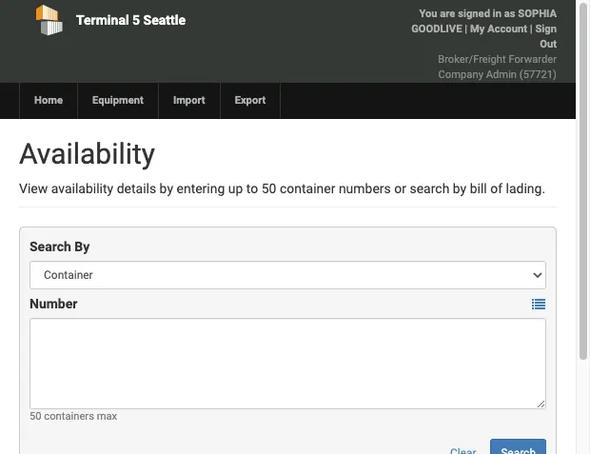 Task type: describe. For each thing, give the bounding box(es) containing it.
terminal 5 seattle link
[[19, 0, 227, 40]]

broker/freight
[[438, 53, 506, 66]]

my account link
[[470, 23, 528, 35]]

max
[[97, 410, 117, 423]]

to
[[246, 181, 258, 196]]

search by
[[30, 239, 90, 254]]

number
[[30, 296, 78, 311]]

entering
[[177, 181, 225, 196]]

home link
[[19, 83, 77, 119]]

2 by from the left
[[453, 181, 467, 196]]

admin
[[486, 69, 517, 81]]

up
[[228, 181, 243, 196]]

company
[[439, 69, 484, 81]]

home
[[34, 94, 63, 107]]

equipment
[[92, 94, 144, 107]]

availability
[[51, 181, 113, 196]]

1 by from the left
[[160, 181, 173, 196]]

you are signed in as sophia goodlive
[[412, 8, 557, 35]]

of
[[491, 181, 503, 196]]

sign
[[536, 23, 557, 35]]

1 | from the left
[[465, 23, 468, 35]]

lading.
[[506, 181, 546, 196]]

details
[[117, 181, 156, 196]]

by
[[75, 239, 90, 254]]

terminal 5 seattle
[[76, 12, 186, 28]]

export link
[[220, 83, 280, 119]]

goodlive
[[412, 23, 462, 35]]

Number text field
[[30, 318, 547, 409]]

50 containers max
[[30, 410, 117, 423]]

import
[[173, 94, 205, 107]]

container
[[280, 181, 336, 196]]

forwarder
[[509, 53, 557, 66]]

out
[[540, 38, 557, 50]]

2 | from the left
[[530, 23, 533, 35]]

1 vertical spatial 50
[[30, 410, 41, 423]]

| my account | sign out broker/freight forwarder company admin (57721)
[[438, 23, 557, 81]]

5
[[132, 12, 140, 28]]



Task type: locate. For each thing, give the bounding box(es) containing it.
search
[[410, 181, 450, 196]]

| left the my
[[465, 23, 468, 35]]

0 vertical spatial 50
[[262, 181, 277, 196]]

view
[[19, 181, 48, 196]]

50 left containers
[[30, 410, 41, 423]]

show list image
[[532, 298, 546, 312]]

| left "sign"
[[530, 23, 533, 35]]

1 horizontal spatial 50
[[262, 181, 277, 196]]

as
[[504, 8, 516, 20]]

terminal
[[76, 12, 129, 28]]

1 horizontal spatial |
[[530, 23, 533, 35]]

sophia
[[518, 8, 557, 20]]

by left bill
[[453, 181, 467, 196]]

1 horizontal spatial by
[[453, 181, 467, 196]]

0 horizontal spatial 50
[[30, 410, 41, 423]]

bill
[[470, 181, 487, 196]]

0 horizontal spatial by
[[160, 181, 173, 196]]

numbers
[[339, 181, 391, 196]]

sign out link
[[536, 23, 557, 50]]

by
[[160, 181, 173, 196], [453, 181, 467, 196]]

equipment link
[[77, 83, 158, 119]]

view availability details by entering up to 50 container numbers or search by bill of lading.
[[19, 181, 546, 196]]

0 horizontal spatial |
[[465, 23, 468, 35]]

availability
[[19, 137, 155, 170]]

export
[[235, 94, 266, 107]]

are
[[440, 8, 456, 20]]

|
[[465, 23, 468, 35], [530, 23, 533, 35]]

or
[[394, 181, 407, 196]]

import link
[[158, 83, 220, 119]]

my
[[470, 23, 485, 35]]

containers
[[44, 410, 94, 423]]

search
[[30, 239, 71, 254]]

by right details
[[160, 181, 173, 196]]

signed
[[458, 8, 490, 20]]

50
[[262, 181, 277, 196], [30, 410, 41, 423]]

in
[[493, 8, 502, 20]]

seattle
[[143, 12, 186, 28]]

(57721)
[[520, 69, 557, 81]]

account
[[488, 23, 528, 35]]

you
[[419, 8, 438, 20]]

50 right to
[[262, 181, 277, 196]]



Task type: vqa. For each thing, say whether or not it's contained in the screenshot.
2nd | from left
yes



